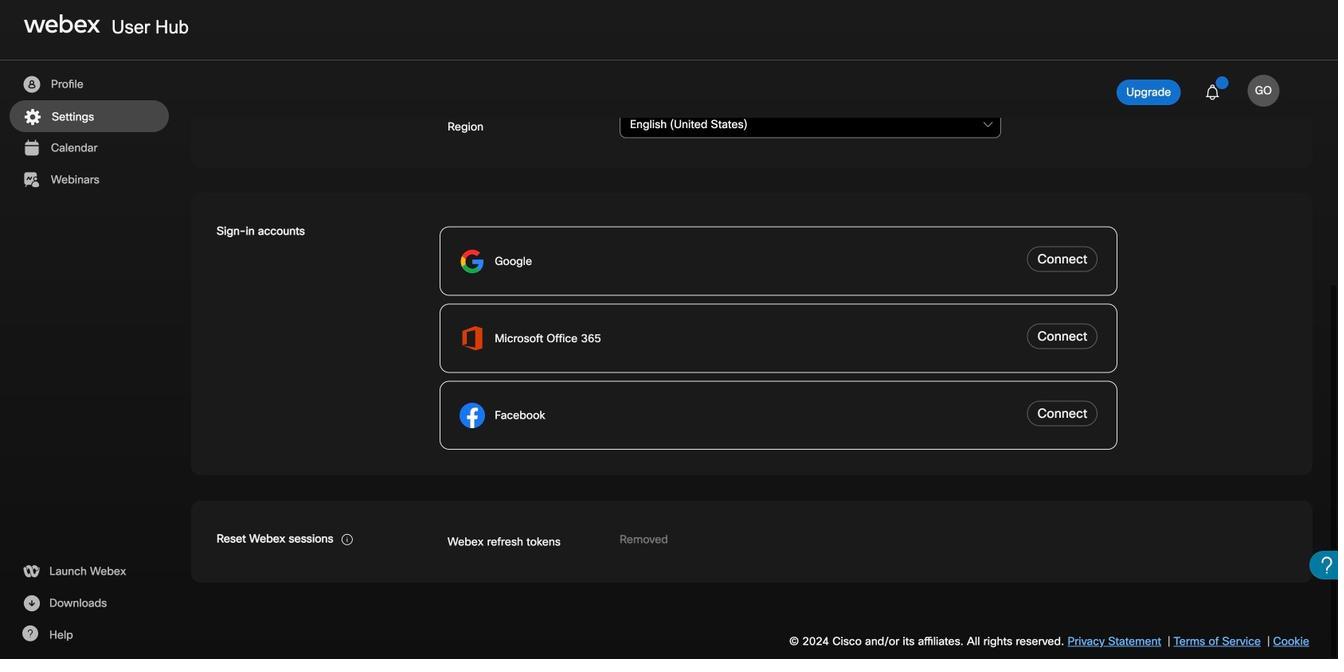 Task type: vqa. For each thing, say whether or not it's contained in the screenshot.
tab list
no



Task type: describe. For each thing, give the bounding box(es) containing it.
cisco webex image
[[24, 14, 100, 33]]

mds content download_filled image
[[22, 594, 41, 613]]

ng help active image
[[22, 626, 38, 642]]

settings element
[[0, 0, 1338, 660]]

mds people circle_filled image
[[22, 75, 41, 94]]

mds webinar_filled image
[[22, 170, 41, 190]]

mds meetings_filled image
[[22, 139, 41, 158]]



Task type: locate. For each thing, give the bounding box(es) containing it.
mds webex helix filled image
[[22, 562, 41, 582]]

none text field inside settings element
[[620, 111, 1001, 138]]

mds settings_filled image
[[22, 108, 42, 127]]

None text field
[[620, 111, 1001, 138]]



